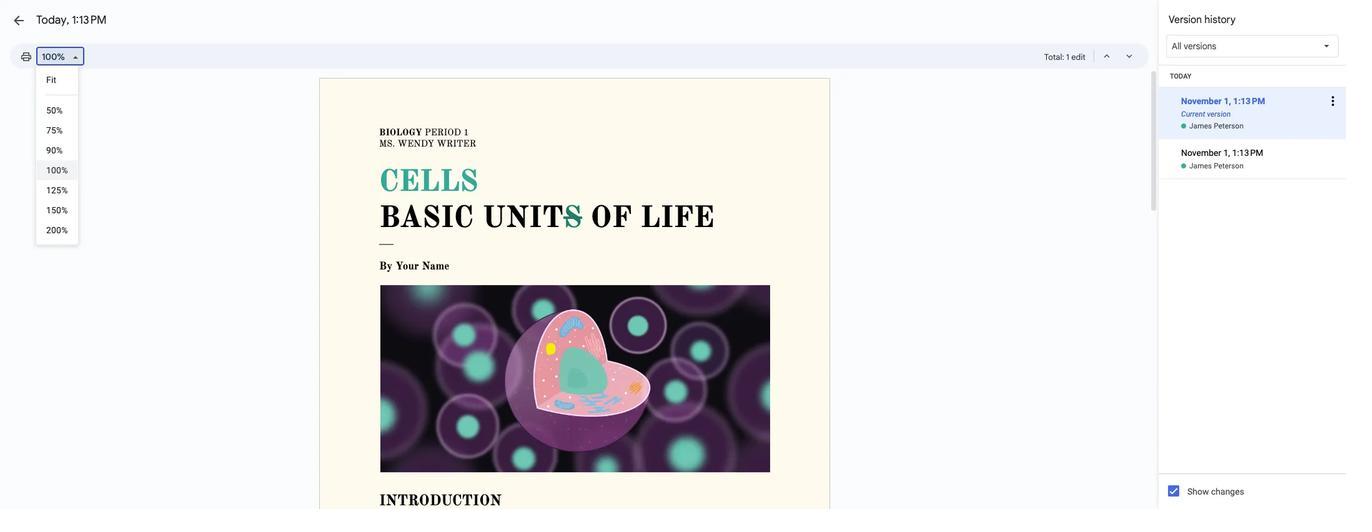 Task type: describe. For each thing, give the bounding box(es) containing it.
changes
[[1211, 487, 1244, 497]]

today,
[[36, 13, 69, 27]]

2 james peterson from the top
[[1189, 162, 1244, 171]]

row group inside today, 1:13 pm application
[[1159, 66, 1346, 179]]

version
[[1207, 110, 1231, 119]]

all versions
[[1172, 41, 1217, 52]]

today
[[1170, 72, 1192, 80]]

Name this version text field
[[1179, 93, 1324, 109]]

Show changes checkbox
[[1168, 486, 1179, 497]]

more actions image
[[1326, 79, 1341, 124]]

1:13 pm
[[72, 13, 107, 27]]

current
[[1181, 110, 1205, 119]]

mode and view toolbar
[[1044, 44, 1141, 69]]

50%
[[46, 106, 63, 116]]

today heading
[[1159, 66, 1346, 87]]

version history section
[[1159, 0, 1346, 510]]

current version
[[1181, 110, 1231, 119]]

today, 1:13 pm
[[36, 13, 107, 27]]

1 james from the top
[[1189, 122, 1212, 131]]

versions
[[1184, 41, 1217, 52]]

today, 1:13 pm application
[[0, 0, 1346, 510]]

1 peterson from the top
[[1214, 122, 1244, 131]]

100%
[[46, 166, 68, 176]]

150%
[[46, 206, 68, 216]]

75%
[[46, 126, 63, 136]]

Zoom text field
[[39, 48, 69, 66]]



Task type: vqa. For each thing, say whether or not it's contained in the screenshot.
Callouts c element
no



Task type: locate. For each thing, give the bounding box(es) containing it.
0 vertical spatial james peterson
[[1189, 122, 1244, 131]]

all versions option
[[1172, 40, 1217, 52]]

list box
[[36, 66, 78, 245]]

list box containing fit
[[36, 66, 78, 245]]

row group containing current version
[[1159, 66, 1346, 179]]

2 peterson from the top
[[1214, 162, 1244, 171]]

1 vertical spatial james peterson
[[1189, 162, 1244, 171]]

show changes
[[1188, 487, 1244, 497]]

200%
[[46, 226, 68, 236]]

version
[[1169, 14, 1202, 26]]

james peterson
[[1189, 122, 1244, 131], [1189, 162, 1244, 171]]

cell
[[1159, 139, 1346, 161]]

history
[[1205, 14, 1236, 26]]

1 james peterson from the top
[[1189, 122, 1244, 131]]

all
[[1172, 41, 1182, 52]]

row group
[[1159, 66, 1346, 179]]

None field
[[36, 47, 84, 66]]

90%
[[46, 146, 63, 156]]

current version cell
[[1159, 79, 1346, 124]]

main toolbar
[[15, 47, 84, 66]]

peterson
[[1214, 122, 1244, 131], [1214, 162, 1244, 171]]

total: 1 edit heading
[[1044, 50, 1086, 65]]

james
[[1189, 122, 1212, 131], [1189, 162, 1212, 171]]

version history
[[1169, 14, 1236, 26]]

0 vertical spatial james
[[1189, 122, 1212, 131]]

1 vertical spatial peterson
[[1214, 162, 1244, 171]]

list box inside today, 1:13 pm application
[[36, 66, 78, 245]]

0 vertical spatial peterson
[[1214, 122, 1244, 131]]

1
[[1066, 52, 1069, 62]]

show
[[1188, 487, 1209, 497]]

total:
[[1044, 52, 1064, 62]]

125%
[[46, 186, 68, 196]]

menu bar banner
[[0, 0, 1346, 69]]

total: 1 edit
[[1044, 52, 1086, 62]]

edit
[[1071, 52, 1086, 62]]

fit
[[46, 75, 56, 85]]

2 james from the top
[[1189, 162, 1212, 171]]

1 vertical spatial james
[[1189, 162, 1212, 171]]

none field inside menu bar banner
[[36, 47, 84, 66]]



